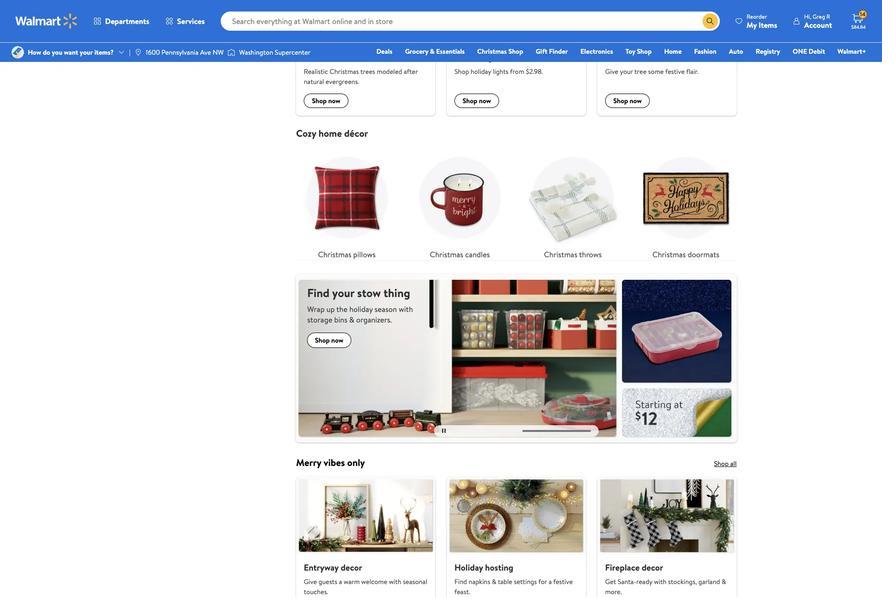 Task type: describe. For each thing, give the bounding box(es) containing it.
decor for fireplace decor
[[642, 562, 664, 574]]

items?
[[94, 48, 114, 57]]

now down bins
[[332, 336, 344, 345]]

deals link
[[372, 46, 397, 57]]

christmas for christmas doormats
[[653, 249, 686, 260]]

christmas for christmas candles
[[430, 249, 464, 260]]

evergreens.
[[326, 77, 360, 87]]

natural
[[304, 77, 324, 87]]

throws
[[580, 249, 602, 260]]

registry
[[756, 47, 781, 56]]

14
[[861, 10, 866, 18]]

decor for entryway decor
[[341, 562, 363, 574]]

auto link
[[725, 46, 748, 57]]

wrap
[[308, 304, 325, 315]]

find your stow thing wrap up the holiday season with storage bins & organizers.
[[308, 285, 413, 325]]

for
[[539, 577, 548, 587]]

napkins
[[469, 577, 491, 587]]

pennsylvania
[[162, 48, 199, 57]]

Walmart Site-Wide search field
[[221, 12, 720, 31]]

supercenter
[[275, 48, 311, 57]]

festive inside holiday hosting find napkins & table settings for a festive feast.
[[554, 577, 573, 587]]

entryway decor list item
[[291, 477, 441, 598]]

shop inside the festive & fun ornaments list item
[[614, 96, 629, 106]]

departments
[[105, 16, 149, 26]]

entryway decor give guests a warm welcome with seasonal touches.
[[304, 562, 428, 597]]

debit
[[809, 47, 826, 56]]

candles
[[466, 249, 490, 260]]

holiday inside shine bright shop holiday lights from $2.98.
[[471, 67, 492, 77]]

home
[[665, 47, 682, 56]]

grocery & essentials link
[[401, 46, 469, 57]]

décor
[[344, 127, 368, 140]]

shop inside premium trees list item
[[312, 96, 327, 106]]

with inside fireplace decor get santa-ready with stockings, garland & more.
[[655, 577, 667, 587]]

toy shop link
[[622, 46, 657, 57]]

only
[[348, 456, 365, 469]]

list containing entryway decor
[[291, 477, 743, 598]]

bins
[[334, 315, 348, 325]]

with inside find your stow thing wrap up the holiday season with storage bins & organizers.
[[399, 304, 413, 315]]

shop now link
[[308, 333, 351, 348]]

carousel controls navigation
[[434, 425, 599, 437]]

shop now for realistic
[[312, 96, 341, 106]]

auto
[[730, 47, 744, 56]]

how
[[28, 48, 41, 57]]

holiday
[[455, 562, 483, 574]]

find inside holiday hosting find napkins & table settings for a festive feast.
[[455, 577, 467, 587]]

departments button
[[85, 10, 158, 33]]

shop now down storage
[[315, 336, 344, 345]]

registry link
[[752, 46, 785, 57]]

electronics
[[581, 47, 614, 56]]

cozy home décor
[[296, 127, 368, 140]]

entryway
[[304, 562, 339, 574]]

list containing premium trees
[[291, 0, 743, 116]]

r
[[827, 12, 831, 20]]

walmart+ link
[[834, 46, 871, 57]]

get
[[606, 577, 617, 587]]

shop all
[[715, 459, 737, 469]]

festive
[[606, 51, 632, 63]]

festive & fun ornaments give your tree some festive flair.
[[606, 51, 699, 77]]

christmas for christmas shop
[[478, 47, 507, 56]]

premium trees list item
[[291, 0, 441, 116]]

warm
[[344, 577, 360, 587]]

& inside holiday hosting find napkins & table settings for a festive feast.
[[492, 577, 497, 587]]

fashion
[[695, 47, 717, 56]]

grocery
[[405, 47, 429, 56]]

search icon image
[[707, 17, 715, 25]]

fireplace
[[606, 562, 640, 574]]

& inside fireplace decor get santa-ready with stockings, garland & more.
[[722, 577, 727, 587]]

& inside festive & fun ornaments give your tree some festive flair.
[[634, 51, 640, 63]]

nw
[[213, 48, 224, 57]]

vibes
[[324, 456, 345, 469]]

flair.
[[687, 67, 699, 77]]

gift
[[536, 47, 548, 56]]

bright
[[478, 51, 501, 63]]

hi, greg r account
[[805, 12, 833, 30]]

hi,
[[805, 12, 812, 20]]

1600 pennsylvania ave nw
[[146, 48, 224, 57]]

storage
[[308, 315, 333, 325]]

santa-
[[618, 577, 637, 587]]

toy
[[626, 47, 636, 56]]

christmas shop
[[478, 47, 524, 56]]

lights
[[493, 67, 509, 77]]

washington
[[239, 48, 273, 57]]

table
[[498, 577, 513, 587]]

washington supercenter
[[239, 48, 311, 57]]

walmart+
[[838, 47, 867, 56]]

christmas throws
[[544, 249, 602, 260]]

merry
[[296, 456, 322, 469]]

greg
[[813, 12, 826, 20]]

$84.84
[[852, 24, 867, 30]]

up
[[327, 304, 335, 315]]



Task type: vqa. For each thing, say whether or not it's contained in the screenshot.
home LINK
yes



Task type: locate. For each thing, give the bounding box(es) containing it.
1 horizontal spatial trees
[[361, 67, 376, 77]]

2 decor from the left
[[642, 562, 664, 574]]

grocery & essentials
[[405, 47, 465, 56]]

1 decor from the left
[[341, 562, 363, 574]]

ready
[[637, 577, 653, 587]]

you
[[52, 48, 62, 57]]

give up touches.
[[304, 577, 317, 587]]

items
[[759, 19, 778, 30]]

0 horizontal spatial a
[[339, 577, 342, 587]]

list
[[291, 0, 743, 116], [291, 139, 743, 260], [291, 477, 743, 598]]

pause image
[[442, 429, 446, 433]]

now for fun
[[630, 96, 642, 106]]

0 vertical spatial your
[[80, 48, 93, 57]]

shop now
[[312, 96, 341, 106], [463, 96, 492, 106], [614, 96, 642, 106], [315, 336, 344, 345]]

decor inside fireplace decor get santa-ready with stockings, garland & more.
[[642, 562, 664, 574]]

now inside the festive & fun ornaments list item
[[630, 96, 642, 106]]

christmas pillows
[[318, 249, 376, 260]]

christmas doormats link
[[636, 147, 737, 260]]

decor
[[341, 562, 363, 574], [642, 562, 664, 574]]

now down shine bright shop holiday lights from $2.98.
[[479, 96, 492, 106]]

1 horizontal spatial a
[[549, 577, 552, 587]]

& right "grocery"
[[430, 47, 435, 56]]

holiday down bright
[[471, 67, 492, 77]]

some
[[649, 67, 664, 77]]

your inside find your stow thing wrap up the holiday season with storage bins & organizers.
[[333, 285, 355, 301]]

seasonal
[[403, 577, 428, 587]]

 image
[[228, 48, 235, 57], [134, 49, 142, 56]]

christmas inside premium trees realistic christmas trees modeled after natural evergreens.
[[330, 67, 359, 77]]

fireplace decor list item
[[592, 477, 743, 598]]

christmas shop link
[[473, 46, 528, 57]]

services
[[177, 16, 205, 26]]

shine
[[455, 51, 476, 63]]

& left fun
[[634, 51, 640, 63]]

shine bright shop holiday lights from $2.98.
[[455, 51, 543, 77]]

christmas throws link
[[523, 147, 624, 260]]

&
[[430, 47, 435, 56], [634, 51, 640, 63], [350, 315, 355, 325], [492, 577, 497, 587], [722, 577, 727, 587]]

with
[[399, 304, 413, 315], [389, 577, 402, 587], [655, 577, 667, 587]]

pillows
[[354, 249, 376, 260]]

0 horizontal spatial trees
[[340, 51, 359, 63]]

0 horizontal spatial your
[[80, 48, 93, 57]]

christmas left pillows
[[318, 249, 352, 260]]

services button
[[158, 10, 213, 33]]

one
[[793, 47, 808, 56]]

 image right nw
[[228, 48, 235, 57]]

1 vertical spatial festive
[[554, 577, 573, 587]]

your up 'the'
[[333, 285, 355, 301]]

shop inside shine bright shop holiday lights from $2.98.
[[455, 67, 469, 77]]

christmas pillows link
[[296, 147, 398, 260]]

fashion link
[[691, 46, 721, 57]]

a right for at the right bottom of page
[[549, 577, 552, 587]]

1 vertical spatial give
[[304, 577, 317, 587]]

guests
[[319, 577, 338, 587]]

find up 'feast.'
[[455, 577, 467, 587]]

organizers.
[[357, 315, 392, 325]]

a inside holiday hosting find napkins & table settings for a festive feast.
[[549, 577, 552, 587]]

with down thing
[[399, 304, 413, 315]]

with right ready
[[655, 577, 667, 587]]

list containing christmas pillows
[[291, 139, 743, 260]]

shop now for shop
[[463, 96, 492, 106]]

0 horizontal spatial give
[[304, 577, 317, 587]]

christmas doormats
[[653, 249, 720, 260]]

0 horizontal spatial festive
[[554, 577, 573, 587]]

0 horizontal spatial holiday
[[350, 304, 373, 315]]

2 list from the top
[[291, 139, 743, 260]]

decor inside entryway decor give guests a warm welcome with seasonal touches.
[[341, 562, 363, 574]]

shop now down tree
[[614, 96, 642, 106]]

shop now for fun
[[614, 96, 642, 106]]

& right bins
[[350, 315, 355, 325]]

reorder
[[747, 12, 768, 20]]

christmas
[[478, 47, 507, 56], [330, 67, 359, 77], [318, 249, 352, 260], [430, 249, 464, 260], [544, 249, 578, 260], [653, 249, 686, 260]]

2 vertical spatial list
[[291, 477, 743, 598]]

festive
[[666, 67, 685, 77], [554, 577, 573, 587]]

0 horizontal spatial find
[[308, 285, 330, 301]]

decor up warm
[[341, 562, 363, 574]]

gift finder link
[[532, 46, 573, 57]]

essentials
[[437, 47, 465, 56]]

1 vertical spatial holiday
[[350, 304, 373, 315]]

holiday inside find your stow thing wrap up the holiday season with storage bins & organizers.
[[350, 304, 373, 315]]

|
[[129, 48, 131, 57]]

now inside premium trees list item
[[329, 96, 341, 106]]

shop now inside premium trees list item
[[312, 96, 341, 106]]

my
[[747, 19, 757, 30]]

& inside find your stow thing wrap up the holiday season with storage bins & organizers.
[[350, 315, 355, 325]]

reorder my items
[[747, 12, 778, 30]]

$2.98.
[[526, 67, 543, 77]]

walmart image
[[15, 13, 78, 29]]

give inside festive & fun ornaments give your tree some festive flair.
[[606, 67, 619, 77]]

now
[[329, 96, 341, 106], [479, 96, 492, 106], [630, 96, 642, 106], [332, 336, 344, 345]]

ornaments
[[657, 51, 697, 63]]

1 horizontal spatial holiday
[[471, 67, 492, 77]]

holiday hosting list item
[[441, 477, 592, 598]]

shop all link
[[715, 459, 737, 469]]

shop now inside the festive & fun ornaments list item
[[614, 96, 642, 106]]

give down 'festive'
[[606, 67, 619, 77]]

1 horizontal spatial decor
[[642, 562, 664, 574]]

settings
[[514, 577, 537, 587]]

welcome
[[362, 577, 388, 587]]

1 a from the left
[[339, 577, 342, 587]]

home link
[[660, 46, 687, 57]]

a inside entryway decor give guests a warm welcome with seasonal touches.
[[339, 577, 342, 587]]

1 horizontal spatial festive
[[666, 67, 685, 77]]

one debit
[[793, 47, 826, 56]]

one debit link
[[789, 46, 830, 57]]

find inside find your stow thing wrap up the holiday season with storage bins & organizers.
[[308, 285, 330, 301]]

Search search field
[[221, 12, 720, 31]]

0 horizontal spatial  image
[[134, 49, 142, 56]]

2 a from the left
[[549, 577, 552, 587]]

2 horizontal spatial your
[[620, 67, 634, 77]]

3 list from the top
[[291, 477, 743, 598]]

now for realistic
[[329, 96, 341, 106]]

1 vertical spatial your
[[620, 67, 634, 77]]

now down tree
[[630, 96, 642, 106]]

your
[[80, 48, 93, 57], [620, 67, 634, 77], [333, 285, 355, 301]]

tree
[[635, 67, 647, 77]]

stockings,
[[669, 577, 698, 587]]

 image
[[12, 46, 24, 59]]

1 vertical spatial trees
[[361, 67, 376, 77]]

 image right |
[[134, 49, 142, 56]]

festive inside festive & fun ornaments give your tree some festive flair.
[[666, 67, 685, 77]]

your inside festive & fun ornaments give your tree some festive flair.
[[620, 67, 634, 77]]

1 horizontal spatial give
[[606, 67, 619, 77]]

all
[[731, 459, 737, 469]]

realistic
[[304, 67, 328, 77]]

christmas left 'throws'
[[544, 249, 578, 260]]

festive & fun ornaments list item
[[592, 0, 743, 116]]

0 horizontal spatial decor
[[341, 562, 363, 574]]

now down evergreens.
[[329, 96, 341, 106]]

christmas for christmas throws
[[544, 249, 578, 260]]

fun
[[642, 51, 655, 63]]

now inside shine bright list item
[[479, 96, 492, 106]]

your left tree
[[620, 67, 634, 77]]

deals
[[377, 47, 393, 56]]

cozy
[[296, 127, 316, 140]]

home
[[319, 127, 342, 140]]

1 vertical spatial find
[[455, 577, 467, 587]]

with left seasonal
[[389, 577, 402, 587]]

0 vertical spatial find
[[308, 285, 330, 301]]

feast.
[[455, 588, 471, 597]]

after
[[404, 67, 418, 77]]

your right want
[[80, 48, 93, 57]]

 image for 1600 pennsylvania ave nw
[[134, 49, 142, 56]]

want
[[64, 48, 78, 57]]

trees left modeled
[[361, 67, 376, 77]]

trees up evergreens.
[[340, 51, 359, 63]]

shop now down natural
[[312, 96, 341, 106]]

how do you want your items?
[[28, 48, 114, 57]]

1 list from the top
[[291, 0, 743, 116]]

festive right for at the right bottom of page
[[554, 577, 573, 587]]

festive down ornaments
[[666, 67, 685, 77]]

ave
[[200, 48, 211, 57]]

christmas for christmas pillows
[[318, 249, 352, 260]]

toy shop
[[626, 47, 652, 56]]

christmas up lights
[[478, 47, 507, 56]]

0 vertical spatial holiday
[[471, 67, 492, 77]]

shop now inside shine bright list item
[[463, 96, 492, 106]]

 image for washington supercenter
[[228, 48, 235, 57]]

shine bright list item
[[441, 0, 592, 116]]

& right garland
[[722, 577, 727, 587]]

more.
[[606, 588, 622, 597]]

0 vertical spatial trees
[[340, 51, 359, 63]]

shop now down shine bright shop holiday lights from $2.98.
[[463, 96, 492, 106]]

christmas up evergreens.
[[330, 67, 359, 77]]

& left "table"
[[492, 577, 497, 587]]

stow
[[357, 285, 381, 301]]

now for shop
[[479, 96, 492, 106]]

0 vertical spatial festive
[[666, 67, 685, 77]]

christmas left candles
[[430, 249, 464, 260]]

season
[[375, 304, 397, 315]]

find up wrap
[[308, 285, 330, 301]]

a
[[339, 577, 342, 587], [549, 577, 552, 587]]

holiday hosting find napkins & table settings for a festive feast.
[[455, 562, 573, 597]]

1 vertical spatial list
[[291, 139, 743, 260]]

holiday down the stow
[[350, 304, 373, 315]]

0 vertical spatial give
[[606, 67, 619, 77]]

1 horizontal spatial your
[[333, 285, 355, 301]]

decor up ready
[[642, 562, 664, 574]]

with inside entryway decor give guests a warm welcome with seasonal touches.
[[389, 577, 402, 587]]

1 horizontal spatial  image
[[228, 48, 235, 57]]

doormats
[[688, 249, 720, 260]]

electronics link
[[577, 46, 618, 57]]

a left warm
[[339, 577, 342, 587]]

modeled
[[377, 67, 402, 77]]

do
[[43, 48, 50, 57]]

1 horizontal spatial find
[[455, 577, 467, 587]]

christmas left doormats
[[653, 249, 686, 260]]

give inside entryway decor give guests a warm welcome with seasonal touches.
[[304, 577, 317, 587]]

from
[[510, 67, 525, 77]]

0 vertical spatial list
[[291, 0, 743, 116]]

account
[[805, 19, 833, 30]]

2 vertical spatial your
[[333, 285, 355, 301]]



